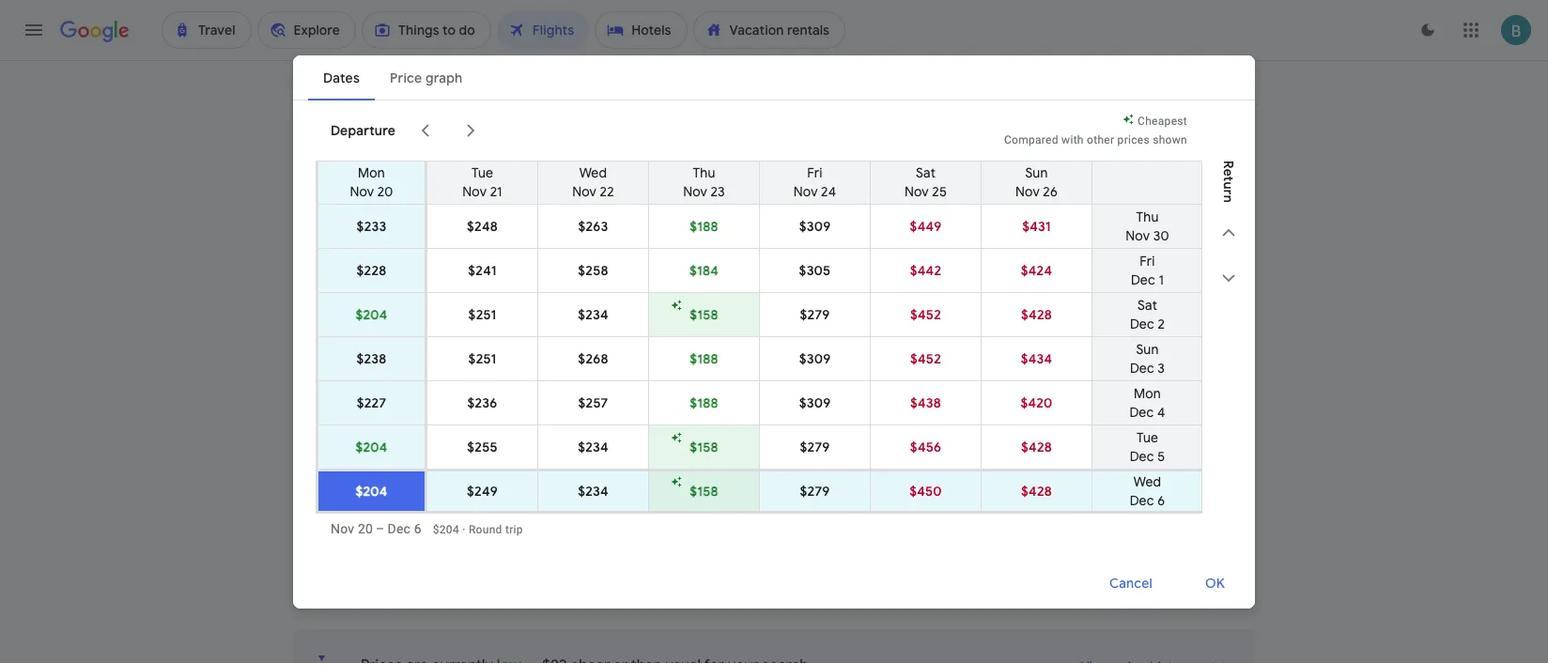 Task type: vqa. For each thing, say whether or not it's contained in the screenshot.
Any dates
yes



Task type: locate. For each thing, give the bounding box(es) containing it.
1 vertical spatial fri
[[1140, 252, 1156, 269]]

kg inside '393 kg co 2'
[[942, 475, 959, 493]]

0 vertical spatial nonstop flight. element
[[782, 404, 841, 426]]

$234 button
[[539, 293, 649, 336], [539, 425, 649, 469], [539, 471, 649, 511]]

$188 button down +
[[649, 381, 759, 424]]

1 round trip from the top
[[1128, 428, 1180, 441]]

1 lax from the top
[[660, 427, 681, 440]]

0 vertical spatial $188
[[690, 218, 719, 235]]

1 horizontal spatial 1
[[745, 356, 752, 369]]

1 horizontal spatial sat
[[1138, 297, 1158, 313]]

ranked based on price and convenience
[[293, 356, 505, 369]]

this price for this flight doesn't include overhead bin access. if you need a carry-on bag, use the bags filter to update prices. image left 4
[[1125, 402, 1147, 424]]

$257 button
[[539, 381, 649, 424]]

1 vertical spatial $428
[[1022, 438, 1053, 455]]

$204 · round trip
[[433, 523, 523, 536]]

$228
[[357, 262, 387, 279]]

prices include required taxes + fees for 1 adult. optional charges and bag fees may apply. passenger assistance
[[537, 356, 1127, 369]]

emissions button
[[842, 188, 947, 218]]

0 horizontal spatial price
[[683, 195, 715, 211]]

2 $251 button from the top
[[428, 337, 538, 380]]

0 vertical spatial nonstop
[[782, 404, 841, 423]]

– right departure time: 8:35 am. text field
[[439, 475, 449, 493]]

3 $309 from the top
[[800, 394, 831, 411]]

prices right "other"
[[1118, 133, 1150, 146]]

hr for 31
[[672, 475, 687, 493]]

kg
[[944, 404, 960, 423], [942, 475, 959, 493]]

1 hr from the top
[[672, 404, 687, 423]]

5 hr 31 min lax – bos
[[660, 475, 733, 510]]

6 left $204 text box
[[414, 521, 422, 536]]

1 vertical spatial $452
[[911, 350, 942, 367]]

required
[[614, 356, 657, 369]]

30
[[1154, 227, 1170, 244]]

prices
[[1118, 133, 1150, 146], [363, 274, 402, 291]]

0 vertical spatial –
[[681, 427, 689, 440]]

on
[[370, 356, 384, 369]]

$452 button down $442 button
[[871, 293, 981, 336]]

kg for 344
[[944, 404, 960, 423]]

2
[[518, 274, 525, 291], [1158, 315, 1166, 332], [987, 410, 994, 426], [986, 480, 992, 496]]

2 inside '393 kg co 2'
[[986, 480, 992, 496]]

sun inside sun nov 26
[[1026, 164, 1049, 181]]

t
[[1221, 176, 1238, 181]]

wed nov 22
[[573, 164, 614, 200]]

price inside price popup button
[[683, 195, 715, 211]]

round trip for $174
[[1128, 498, 1180, 511]]

lax inside 5 hr 27 min lax – bos
[[660, 427, 681, 440]]

lax
[[660, 427, 681, 440], [660, 497, 681, 510]]

1 vertical spatial kg
[[942, 475, 959, 493]]

scroll right image
[[460, 119, 482, 141]]

0 vertical spatial emissions
[[937, 427, 991, 440]]

$158 button down $184 button
[[649, 293, 759, 336]]

$452 left may
[[911, 350, 942, 367]]

1 vertical spatial $251
[[469, 350, 497, 367]]

2 inside 344 kg co 2 avg emissions
[[987, 410, 994, 426]]

0 vertical spatial $204 button
[[319, 293, 425, 336]]

tue down 158 us dollars text field
[[1137, 429, 1159, 446]]

kg for 393
[[942, 475, 959, 493]]

nov inside the wed nov 22
[[573, 183, 597, 200]]

Arrival time: 5:06 PM. text field
[[452, 475, 508, 493]]

stops
[[418, 195, 453, 211]]

emissions down '393 kg co 2'
[[945, 497, 999, 511]]

2 vertical spatial $188 button
[[649, 381, 759, 424]]

1 vertical spatial min
[[708, 475, 733, 493]]

emissions inside 344 kg co 2 avg emissions
[[937, 427, 991, 440]]

2 $428 button from the top
[[982, 425, 1092, 469]]

this price for this flight doesn't include overhead bin access. if you need a carry-on bag, use the bags filter to update prices. image for $158
[[1125, 402, 1147, 424]]

nov left 20
[[350, 183, 374, 200]]

$428 for first $428 button
[[1022, 306, 1053, 323]]

price for price
[[683, 195, 715, 211]]

convenience
[[439, 356, 505, 369]]

$428 down date grid button
[[1022, 306, 1053, 323]]

6 down 158 us dollars text field
[[1158, 492, 1166, 509]]

5:06 pm
[[452, 475, 508, 493]]

$188 down 23
[[690, 218, 719, 235]]

any dates
[[607, 274, 670, 291]]

sun up 3
[[1137, 341, 1159, 358]]

$174
[[1148, 475, 1180, 493]]

0 horizontal spatial fri
[[808, 164, 823, 181]]

nonstop for 5 hr 27 min
[[782, 404, 841, 423]]

hr inside 5 hr 31 min lax – bos
[[672, 475, 687, 493]]

mon up 4
[[1135, 385, 1162, 402]]

$420 button
[[982, 381, 1092, 424]]

round down 158 us dollars text field
[[1128, 428, 1159, 441]]

$263 button
[[539, 204, 649, 248]]

3 $234 from the top
[[578, 483, 609, 500]]

min inside 5 hr 31 min lax – bos
[[708, 475, 733, 493]]

$241 button
[[428, 249, 538, 292]]

nov inside find the best price region
[[434, 274, 459, 291]]

1 vertical spatial $234 button
[[539, 425, 649, 469]]

5 left 27
[[660, 404, 669, 423]]

1 vertical spatial tue
[[1137, 429, 1159, 446]]

tue inside thu nov 30 fri dec 1 sat dec 2 sun dec 3 mon dec 4 tue dec 5 wed dec 6
[[1137, 429, 1159, 446]]

0 vertical spatial $279 button
[[760, 293, 870, 336]]

1 vertical spatial nonstop
[[782, 475, 841, 493]]

1 vertical spatial $251 button
[[428, 337, 538, 380]]

nov inside mon nov 20
[[350, 183, 374, 200]]

bos down 27
[[689, 427, 711, 440]]

0 horizontal spatial 6
[[414, 521, 422, 536]]

2 vertical spatial $279 button
[[760, 471, 870, 511]]

trip down 158 us dollars text field
[[1162, 428, 1180, 441]]

2 $234 from the top
[[578, 438, 609, 455]]

0 vertical spatial lax
[[660, 427, 681, 440]]

0 vertical spatial $428 button
[[982, 293, 1092, 336]]

wed up 22
[[580, 164, 607, 181]]

3 $279 from the top
[[800, 483, 830, 500]]

$158 down 5 hr 27 min lax – bos
[[690, 483, 719, 500]]

connecting airports button
[[954, 188, 1124, 218]]

2 up 3
[[1158, 315, 1166, 332]]

0 vertical spatial $428
[[1022, 306, 1053, 323]]

1 $309 from the top
[[800, 218, 831, 235]]

– inside 5 hr 27 min lax – bos
[[681, 427, 689, 440]]

round trip down $174 text field
[[1128, 498, 1180, 511]]

$309 left charges
[[800, 350, 831, 367]]

price
[[387, 356, 413, 369]]

co for 393
[[962, 475, 986, 493]]

stops button
[[407, 188, 485, 218]]

1 horizontal spatial 6
[[1158, 492, 1166, 509]]

connecting airports
[[965, 195, 1092, 211]]

nov inside thu nov 23
[[683, 183, 708, 200]]

sun up 26
[[1026, 164, 1049, 181]]

9:57 pm
[[450, 404, 504, 423]]

3
[[1158, 360, 1166, 376]]

1 $428 button from the top
[[982, 293, 1092, 336]]

0 vertical spatial $452
[[911, 306, 942, 323]]

$234 down $257
[[578, 483, 609, 500]]

2 vertical spatial $204 button
[[319, 471, 425, 511]]

best departing flights main content
[[293, 264, 1256, 664]]

0 vertical spatial prices
[[1118, 133, 1150, 146]]

sort by:
[[1177, 353, 1226, 370]]

min inside 5 hr 27 min lax – bos
[[710, 404, 735, 423]]

3 $279 button from the top
[[760, 471, 870, 511]]

$268
[[578, 350, 609, 367]]

bos inside 5 hr 31 min lax – bos
[[689, 497, 711, 510]]

co inside '393 kg co 2'
[[962, 475, 986, 493]]

trip
[[1162, 428, 1180, 441], [1162, 498, 1180, 511], [506, 523, 523, 536], [1162, 569, 1180, 582]]

united
[[381, 497, 415, 510]]

price up $184
[[683, 195, 715, 211]]

0 horizontal spatial tue
[[472, 164, 493, 181]]

0 vertical spatial thu
[[693, 164, 716, 181]]

2 bos from the top
[[689, 497, 711, 510]]

– inside 5 hr 31 min lax – bos
[[681, 497, 689, 510]]

$204 down $227
[[356, 438, 388, 455]]

thu for 23
[[693, 164, 716, 181]]

bos inside 5 hr 27 min lax – bos
[[689, 427, 711, 440]]

emissions
[[853, 195, 915, 211]]

Departure time: 1:30 PM. text field
[[381, 404, 434, 423]]

1:30 pm
[[381, 404, 434, 423]]

1 vertical spatial $309
[[800, 350, 831, 367]]

fri down 30
[[1140, 252, 1156, 269]]

1 vertical spatial 5
[[1158, 448, 1166, 465]]

– inside 8:35 am – 5:06 pm united
[[439, 475, 449, 493]]

$204 button up nov 20 – dec 6
[[319, 471, 425, 511]]

1 bos from the top
[[689, 427, 711, 440]]

bag fees button
[[903, 356, 949, 369]]

lax inside 5 hr 31 min lax – bos
[[660, 497, 681, 510]]

1 vertical spatial –
[[439, 475, 449, 493]]

grid
[[1068, 273, 1093, 289]]

None search field
[[293, 86, 1256, 249]]

1 vertical spatial $204 button
[[319, 425, 425, 469]]

2 vertical spatial $428
[[1022, 483, 1053, 500]]

0 vertical spatial min
[[710, 404, 735, 423]]

2 vertical spatial $428 button
[[982, 471, 1092, 511]]

nov
[[350, 183, 374, 200], [463, 183, 487, 200], [573, 183, 597, 200], [683, 183, 708, 200], [794, 183, 818, 200], [905, 183, 929, 200], [1016, 183, 1040, 200], [1126, 227, 1151, 244], [434, 274, 459, 291], [331, 521, 355, 536]]

2 vertical spatial $234
[[578, 483, 609, 500]]

$204 for 3rd $204 button from the top of the page
[[356, 483, 388, 500]]

1 vertical spatial prices
[[363, 274, 402, 291]]

2 $188 button from the top
[[649, 337, 759, 380]]

hr inside 5 hr 27 min lax – bos
[[672, 404, 687, 423]]

0 vertical spatial mon
[[358, 164, 385, 181]]

0 horizontal spatial 1
[[460, 96, 467, 111]]

1 vertical spatial co
[[962, 475, 986, 493]]

$204 button down track prices
[[319, 293, 425, 336]]

1 $452 from the top
[[911, 306, 942, 323]]

co inside 344 kg co 2 avg emissions
[[964, 404, 987, 423]]

4
[[1158, 404, 1166, 421]]

1 vertical spatial this price for this flight doesn't include overhead bin access. if you need a carry-on bag, use the bags filter to update prices. image
[[1126, 472, 1148, 495]]

2 vertical spatial $309
[[800, 394, 831, 411]]

393 kg co 2
[[914, 475, 992, 496]]

$188 button down 23
[[649, 204, 759, 248]]

nov left 24 on the top right
[[794, 183, 818, 200]]

0 vertical spatial hr
[[672, 404, 687, 423]]

0 vertical spatial tue
[[472, 164, 493, 181]]

min
[[710, 404, 735, 423], [708, 475, 733, 493]]

2 round trip from the top
[[1128, 498, 1180, 511]]

0 horizontal spatial fees
[[702, 356, 724, 369]]

wed inside the wed nov 22
[[580, 164, 607, 181]]

tue up 21
[[472, 164, 493, 181]]

date
[[1035, 273, 1065, 289]]

27
[[690, 404, 706, 423]]

$249
[[467, 483, 498, 500]]

lax down total duration 5 hr 27 min. element
[[660, 427, 681, 440]]

2 vertical spatial 5
[[660, 475, 669, 493]]

thu inside thu nov 30 fri dec 1 sat dec 2 sun dec 3 mon dec 4 tue dec 5 wed dec 6
[[1137, 208, 1159, 225]]

$248
[[467, 218, 498, 235]]

hr left the 31
[[672, 475, 687, 493]]

$233 button
[[319, 204, 425, 248]]

1 vertical spatial price
[[1165, 273, 1197, 289]]

price
[[683, 195, 715, 211], [1165, 273, 1197, 289]]

0 vertical spatial kg
[[944, 404, 960, 423]]

bos down the 31
[[689, 497, 711, 510]]

$251 button down nov 23 – dec 2 on the top left of page
[[428, 293, 538, 336]]

price graph
[[1165, 273, 1237, 289]]

$204 for 2nd $204 button from the bottom
[[356, 438, 388, 455]]

0 horizontal spatial sun
[[1026, 164, 1049, 181]]

$452
[[911, 306, 942, 323], [911, 350, 942, 367]]

min right 27
[[710, 404, 735, 423]]

leaves los angeles international airport at 8:35 am on thursday, november 23 and arrives at boston logan international airport at 5:06 pm on thursday, november 23. element
[[381, 475, 508, 493]]

1 horizontal spatial sun
[[1137, 341, 1159, 358]]

r e t u r n
[[1221, 160, 1238, 203]]

sun
[[1026, 164, 1049, 181], [1137, 341, 1159, 358]]

$234 button down any
[[539, 293, 649, 336]]

2 up +11% emissions
[[986, 480, 992, 496]]

0 vertical spatial this price for this flight doesn't include overhead bin access. if you need a carry-on bag, use the bags filter to update prices. image
[[1125, 402, 1147, 424]]

and right price
[[416, 356, 435, 369]]

2 horizontal spatial 1
[[1159, 271, 1165, 288]]

other
[[1088, 133, 1115, 146]]

2 $428 from the top
[[1022, 438, 1053, 455]]

0 horizontal spatial and
[[416, 356, 435, 369]]

$188
[[690, 218, 719, 235], [690, 350, 719, 367], [690, 394, 719, 411]]

all filters button
[[293, 188, 399, 218]]

co up +11% emissions
[[962, 475, 986, 493]]

1 vertical spatial mon
[[1135, 385, 1162, 402]]

nov inside sat nov 25
[[905, 183, 929, 200]]

duration button
[[1131, 188, 1229, 218]]

$234 button down $257 button
[[539, 425, 649, 469]]

$309 for second the $309 button from the top
[[800, 350, 831, 367]]

0 vertical spatial $188 button
[[649, 204, 759, 248]]

emissions right avg
[[937, 427, 991, 440]]

0 vertical spatial sat
[[916, 164, 936, 181]]

$309 button down 24 on the top right
[[760, 204, 870, 248]]

0 vertical spatial $158 button
[[649, 293, 759, 336]]

this price for this flight doesn't include overhead bin access. if you need a carry-on bag, use the bags filter to update prices. image down 158 us dollars text field
[[1126, 472, 1148, 495]]

and left bag
[[881, 356, 900, 369]]

1 $234 from the top
[[578, 306, 609, 323]]

bos for 27
[[689, 427, 711, 440]]

nov left 23
[[683, 183, 708, 200]]

1 horizontal spatial wed
[[1134, 473, 1162, 490]]

departure
[[331, 122, 396, 139]]

$428 right +11% emissions
[[1022, 483, 1053, 500]]

n
[[1221, 195, 1238, 203]]

$305
[[799, 262, 831, 279]]

158 US dollars text field
[[1147, 404, 1180, 423]]

$158 button down 5 hr 27 min lax – bos
[[649, 471, 759, 511]]

nov left 25 at the top of the page
[[905, 183, 929, 200]]

nov left 22
[[573, 183, 597, 200]]

trip right the cancel
[[1162, 569, 1180, 582]]

nov right learn more about tracked prices image
[[434, 274, 459, 291]]

0 vertical spatial bos
[[689, 427, 711, 440]]

1 vertical spatial wed
[[1134, 473, 1162, 490]]

0 vertical spatial fri
[[808, 164, 823, 181]]

$204 up nov 20 – dec 6
[[356, 483, 388, 500]]

0 vertical spatial $234 button
[[539, 293, 649, 336]]

Departure time: 8:35 AM. text field
[[381, 475, 436, 493]]

2 vertical spatial –
[[681, 497, 689, 510]]

round down $174 text field
[[1128, 498, 1159, 511]]

co right "344"
[[964, 404, 987, 423]]

1 horizontal spatial price
[[1165, 273, 1197, 289]]

dec up the cancel
[[1130, 492, 1155, 509]]

$452 button up $438
[[871, 337, 981, 380]]

dec down 30
[[1132, 271, 1156, 288]]

5 inside 5 hr 31 min lax – bos
[[660, 475, 669, 493]]

scroll left image
[[414, 119, 437, 141]]

tue
[[472, 164, 493, 181], [1137, 429, 1159, 446]]

prices left learn more about tracked prices image
[[363, 274, 402, 291]]

kg right "344"
[[944, 404, 960, 423]]

2 round from the top
[[1128, 498, 1159, 511]]

0 horizontal spatial sat
[[916, 164, 936, 181]]

nov left 26
[[1016, 183, 1040, 200]]

5 left the 31
[[660, 475, 669, 493]]

tue inside the tue nov 21
[[472, 164, 493, 181]]

$309
[[800, 218, 831, 235], [800, 350, 831, 367], [800, 394, 831, 411]]

– down total duration 5 hr 31 min. 'element'
[[681, 497, 689, 510]]

0 vertical spatial round
[[1128, 428, 1159, 441]]

$188 right taxes
[[690, 350, 719, 367]]

$188 button up 27
[[649, 337, 759, 380]]

duration
[[1142, 195, 1197, 211]]

$158
[[690, 306, 719, 323], [1147, 404, 1180, 423], [690, 438, 719, 455], [690, 483, 719, 500]]

0 vertical spatial price
[[683, 195, 715, 211]]

$234 down any
[[578, 306, 609, 323]]

$251 down nov 23 – dec 2 on the top left of page
[[469, 306, 497, 323]]

min for 5 hr 31 min
[[708, 475, 733, 493]]

scroll up image
[[1218, 221, 1241, 244]]

$234 down $257 button
[[578, 438, 609, 455]]

2 vertical spatial $234 button
[[539, 471, 649, 511]]

1 vertical spatial hr
[[672, 475, 687, 493]]

thu inside thu nov 23
[[693, 164, 716, 181]]

2 nonstop from the top
[[782, 475, 841, 493]]

round trip down 158 us dollars text field
[[1128, 428, 1180, 441]]

2 $452 from the top
[[911, 350, 942, 367]]

$188 down +
[[690, 394, 719, 411]]

2 nonstop flight. element from the top
[[782, 475, 841, 496]]

1 nonstop from the top
[[782, 404, 841, 423]]

$227
[[357, 394, 387, 411]]

$184
[[690, 262, 719, 279]]

1 $279 from the top
[[800, 306, 830, 323]]

·
[[463, 523, 466, 536]]

nov left 21
[[463, 183, 487, 200]]

21
[[490, 183, 503, 200]]

nov inside the tue nov 21
[[463, 183, 487, 200]]

$309 down optional
[[800, 394, 831, 411]]

nov for wed
[[573, 183, 597, 200]]

mon up 20
[[358, 164, 385, 181]]

2 lax from the top
[[660, 497, 681, 510]]

1 inside thu nov 30 fri dec 1 sat dec 2 sun dec 3 mon dec 4 tue dec 5 wed dec 6
[[1159, 271, 1165, 288]]

dec up $174 text field
[[1130, 448, 1155, 465]]

this price for this flight doesn't include overhead bin access. if you need a carry-on bag, use the bags filter to update prices. image
[[1125, 402, 1147, 424], [1126, 472, 1148, 495]]

1 right for
[[745, 356, 752, 369]]

sat inside thu nov 30 fri dec 1 sat dec 2 sun dec 3 mon dec 4 tue dec 5 wed dec 6
[[1138, 297, 1158, 313]]

thu up 30
[[1137, 208, 1159, 225]]

2 vertical spatial $158 button
[[649, 471, 759, 511]]

+11% emissions
[[914, 497, 999, 511]]

1 vertical spatial sat
[[1138, 297, 1158, 313]]

2 vertical spatial $188
[[690, 394, 719, 411]]

1 vertical spatial $309 button
[[760, 337, 870, 380]]

round for $174
[[1128, 498, 1159, 511]]

0 horizontal spatial mon
[[358, 164, 385, 181]]

price for price graph
[[1165, 273, 1197, 289]]

$309 button right for
[[760, 337, 870, 380]]

1 round from the top
[[1128, 428, 1159, 441]]

1 vertical spatial $452 button
[[871, 337, 981, 380]]

$158 inside best departing flights main content
[[1147, 404, 1180, 423]]

$442
[[911, 262, 942, 279]]

0 vertical spatial 5
[[660, 404, 669, 423]]

1 $204 button from the top
[[319, 293, 425, 336]]

0 vertical spatial wed
[[580, 164, 607, 181]]

dec left 3
[[1131, 360, 1155, 376]]

kg inside 344 kg co 2 avg emissions
[[944, 404, 960, 423]]

2 left track prices from los angeles to boston departing 2023-11-23 and returning 2023-12-02 "image"
[[518, 274, 525, 291]]

2 hr from the top
[[672, 475, 687, 493]]

1 vertical spatial $234
[[578, 438, 609, 455]]

1 vertical spatial $158 button
[[649, 425, 759, 469]]

all
[[329, 195, 345, 211]]

$428 for third $428 button
[[1022, 483, 1053, 500]]

2 vertical spatial 1
[[745, 356, 752, 369]]

1 $428 from the top
[[1022, 306, 1053, 323]]

1 left price graph
[[1159, 271, 1165, 288]]

1 horizontal spatial and
[[881, 356, 900, 369]]

$188 button
[[649, 204, 759, 248], [649, 337, 759, 380], [649, 381, 759, 424]]

1 horizontal spatial fees
[[926, 356, 949, 369]]

nonstop flight. element for 5 hr 27 min
[[782, 404, 841, 426]]

0 vertical spatial $251
[[469, 306, 497, 323]]

nov inside sun nov 26
[[1016, 183, 1040, 200]]

1 vertical spatial 1
[[1159, 271, 1165, 288]]

0 vertical spatial $452 button
[[871, 293, 981, 336]]

sat nov 25
[[905, 164, 947, 200]]

fri inside thu nov 30 fri dec 1 sat dec 2 sun dec 3 mon dec 4 tue dec 5 wed dec 6
[[1140, 252, 1156, 269]]

nov for mon
[[350, 183, 374, 200]]

thu up 23
[[693, 164, 716, 181]]

1 vertical spatial nonstop flight. element
[[782, 475, 841, 496]]

5 up $174 text field
[[1158, 448, 1166, 465]]

find the best price region
[[293, 264, 1256, 313]]

fri
[[808, 164, 823, 181], [1140, 252, 1156, 269]]

1 vertical spatial round
[[1128, 498, 1159, 511]]

1 vertical spatial $279
[[800, 438, 830, 455]]

2 $158 button from the top
[[649, 425, 759, 469]]

1 vertical spatial $188 button
[[649, 337, 759, 380]]

nov inside fri nov 24
[[794, 183, 818, 200]]

3 round from the top
[[1128, 569, 1159, 582]]

0 horizontal spatial wed
[[580, 164, 607, 181]]

Arrival time: 9:57 PM. text field
[[450, 404, 504, 423]]

$234 for second $234 button from the bottom
[[578, 438, 609, 455]]

1 up scroll right icon
[[460, 96, 467, 111]]

$452 down $442 button
[[911, 306, 942, 323]]

1 horizontal spatial tue
[[1137, 429, 1159, 446]]

$234 button down $257
[[539, 471, 649, 511]]

price inside price graph button
[[1165, 273, 1197, 289]]

hr
[[672, 404, 687, 423], [672, 475, 687, 493]]

2 $309 from the top
[[800, 350, 831, 367]]

all filters
[[329, 195, 384, 211]]

0 vertical spatial round trip
[[1128, 428, 1180, 441]]

$255 button
[[428, 425, 538, 469]]

fri up 24 on the top right
[[808, 164, 823, 181]]

fees right bag
[[926, 356, 949, 369]]

5 inside 5 hr 27 min lax – bos
[[660, 404, 669, 423]]

connecting
[[965, 195, 1039, 211]]

trip right round
[[506, 523, 523, 536]]

1 nonstop flight. element from the top
[[782, 404, 841, 426]]

3 $428 from the top
[[1022, 483, 1053, 500]]

nov left 20 – dec
[[331, 521, 355, 536]]

nonstop flight. element
[[782, 404, 841, 426], [782, 475, 841, 496]]

may
[[952, 356, 974, 369]]

prices inside find the best price region
[[363, 274, 402, 291]]

fees right +
[[702, 356, 724, 369]]

8:35 am – 5:06 pm united
[[381, 475, 508, 510]]

2 vertical spatial $309 button
[[760, 381, 870, 424]]

$204 up the departing
[[356, 306, 388, 323]]



Task type: describe. For each thing, give the bounding box(es) containing it.
nonstop for 5 hr 31 min
[[782, 475, 841, 493]]

$204 for 1st $204 button
[[356, 306, 388, 323]]

wed inside thu nov 30 fri dec 1 sat dec 2 sun dec 3 mon dec 4 tue dec 5 wed dec 6
[[1134, 473, 1162, 490]]

price graph button
[[1116, 264, 1252, 298]]

344 kg co 2 avg emissions
[[914, 404, 994, 440]]

dec down price graph button
[[1131, 315, 1155, 332]]

nov 23 – dec 2
[[434, 274, 525, 291]]

$449
[[910, 218, 942, 235]]

20
[[378, 183, 393, 200]]

mon inside mon nov 20
[[358, 164, 385, 181]]

22
[[600, 183, 614, 200]]

$263
[[578, 218, 609, 235]]

bag
[[903, 356, 923, 369]]

$309 for 3rd the $309 button
[[800, 394, 831, 411]]

6 inside thu nov 30 fri dec 1 sat dec 2 sun dec 3 mon dec 4 tue dec 5 wed dec 6
[[1158, 492, 1166, 509]]

2 $188 from the top
[[690, 350, 719, 367]]

– for 5 hr 27 min
[[681, 427, 689, 440]]

times
[[765, 195, 802, 211]]

1 horizontal spatial prices
[[1118, 133, 1150, 146]]

20 – dec
[[358, 521, 411, 536]]

1 $188 from the top
[[690, 218, 719, 235]]

trip down $174 text field
[[1162, 498, 1180, 511]]

total duration 5 hr 31 min. element
[[660, 475, 782, 496]]

include
[[573, 356, 611, 369]]

jetblue
[[381, 427, 420, 440]]

by:
[[1207, 353, 1226, 370]]

flights
[[427, 327, 482, 351]]

compared with other prices shown
[[1005, 133, 1188, 146]]

3 $188 button from the top
[[649, 381, 759, 424]]

nonstop flight. element for 5 hr 31 min
[[782, 475, 841, 496]]

1 $188 button from the top
[[649, 204, 759, 248]]

thu for 30
[[1137, 208, 1159, 225]]

2 $234 button from the top
[[539, 425, 649, 469]]

$424
[[1021, 262, 1053, 279]]

this price for this flight doesn't include overhead bin access. if you need a carry-on bag, use the bags filter to update prices. image for $174
[[1126, 472, 1148, 495]]

passenger
[[1011, 356, 1067, 369]]

26
[[1044, 183, 1058, 200]]

passenger assistance button
[[1011, 356, 1127, 369]]

2 fees from the left
[[926, 356, 949, 369]]

r
[[1221, 189, 1238, 195]]

min for 5 hr 27 min
[[710, 404, 735, 423]]

date grid button
[[986, 264, 1108, 298]]

344
[[914, 404, 940, 423]]

1 fees from the left
[[702, 356, 724, 369]]

5 inside thu nov 30 fri dec 1 sat dec 2 sun dec 3 mon dec 4 tue dec 5 wed dec 6
[[1158, 448, 1166, 465]]

round
[[469, 523, 503, 536]]

total duration 5 hr 27 min. element
[[660, 404, 782, 426]]

$234 for 1st $234 button from the top
[[578, 306, 609, 323]]

times button
[[754, 188, 834, 218]]

2 inside find the best price region
[[518, 274, 525, 291]]

2 $204 button from the top
[[319, 425, 425, 469]]

u
[[1221, 181, 1238, 189]]

nov 20 – dec 6
[[331, 521, 422, 536]]

25
[[933, 183, 947, 200]]

$255
[[467, 438, 498, 455]]

1 inside best departing flights main content
[[745, 356, 752, 369]]

round trip for $158
[[1128, 428, 1180, 441]]

3 $204 button from the top
[[319, 471, 425, 511]]

dec left 4
[[1130, 404, 1155, 421]]

optional
[[788, 356, 832, 369]]

$158 down $184 button
[[690, 306, 719, 323]]

$424 button
[[982, 249, 1092, 292]]

1 $452 button from the top
[[871, 293, 981, 336]]

$456 button
[[871, 425, 981, 469]]

nov for sun
[[1016, 183, 1040, 200]]

$431
[[1023, 218, 1052, 235]]

Departure text field
[[951, 129, 1038, 180]]

mon inside thu nov 30 fri dec 1 sat dec 2 sun dec 3 mon dec 4 tue dec 5 wed dec 6
[[1135, 385, 1162, 402]]

3 $234 button from the top
[[539, 471, 649, 511]]

3 $428 button from the top
[[982, 471, 1092, 511]]

assistance
[[1070, 356, 1127, 369]]

204 US dollars text field
[[433, 523, 460, 536]]

1 $158 button from the top
[[649, 293, 759, 336]]

$184 button
[[649, 249, 759, 292]]

$249 button
[[428, 471, 538, 511]]

24
[[822, 183, 837, 200]]

1 vertical spatial 6
[[414, 521, 422, 536]]

2 $279 button from the top
[[760, 425, 870, 469]]

fri inside fri nov 24
[[808, 164, 823, 181]]

tue nov 21
[[463, 164, 503, 200]]

track prices
[[325, 274, 402, 291]]

$456
[[911, 438, 942, 455]]

scroll down image
[[1218, 267, 1241, 289]]

Return text field
[[1110, 129, 1196, 180]]

$204 left '·'
[[433, 523, 460, 536]]

nov for thu
[[683, 183, 708, 200]]

1 $234 button from the top
[[539, 293, 649, 336]]

23
[[711, 183, 725, 200]]

5 for 393
[[660, 475, 669, 493]]

learn more about tracked prices image
[[406, 274, 423, 291]]

taxes
[[660, 356, 689, 369]]

$158 down 27
[[690, 438, 719, 455]]

sat inside sat nov 25
[[916, 164, 936, 181]]

lax for 5 hr 31 min
[[660, 497, 681, 510]]

ok button
[[1183, 561, 1248, 606]]

mon nov 20
[[350, 164, 393, 200]]

1 inside popup button
[[460, 96, 467, 111]]

co for 344
[[964, 404, 987, 423]]

none search field containing all filters
[[293, 86, 1256, 249]]

+
[[692, 356, 699, 369]]

1 $279 button from the top
[[760, 293, 870, 336]]

2 inside thu nov 30 fri dec 1 sat dec 2 sun dec 3 mon dec 4 tue dec 5 wed dec 6
[[1158, 315, 1166, 332]]

$434 button
[[982, 337, 1092, 380]]

for
[[727, 356, 742, 369]]

5 for 344
[[660, 404, 669, 423]]

3 $309 button from the top
[[760, 381, 870, 424]]

sun nov 26
[[1016, 164, 1058, 200]]

$236
[[468, 394, 498, 411]]

compared
[[1005, 133, 1059, 146]]

with
[[1062, 133, 1084, 146]]

charges
[[835, 356, 877, 369]]

2 and from the left
[[881, 356, 900, 369]]

hr for 27
[[672, 404, 687, 423]]

$238 button
[[319, 337, 425, 380]]

$309 for third the $309 button from the bottom of the page
[[800, 218, 831, 235]]

3 $188 from the top
[[690, 394, 719, 411]]

round for $158
[[1128, 428, 1159, 441]]

3 round trip from the top
[[1128, 569, 1180, 582]]

1 vertical spatial emissions
[[945, 497, 999, 511]]

sun inside thu nov 30 fri dec 1 sat dec 2 sun dec 3 mon dec 4 tue dec 5 wed dec 6
[[1137, 341, 1159, 358]]

$442 button
[[871, 249, 981, 292]]

2 $309 button from the top
[[760, 337, 870, 380]]

2 $452 button from the top
[[871, 337, 981, 380]]

lax for 5 hr 27 min
[[660, 427, 681, 440]]

$234 for third $234 button
[[578, 483, 609, 500]]

track
[[325, 274, 360, 291]]

23 – dec
[[462, 274, 515, 291]]

$434
[[1021, 350, 1053, 367]]

departing
[[337, 327, 423, 351]]

airports
[[1042, 195, 1092, 211]]

bags button
[[590, 188, 664, 218]]

swap origin and destination. image
[[581, 143, 603, 165]]

bos for 31
[[689, 497, 711, 510]]

any
[[607, 274, 632, 291]]

2 $251 from the top
[[469, 350, 497, 367]]

174 US dollars text field
[[1148, 475, 1180, 493]]

$449 button
[[871, 204, 981, 248]]

shown
[[1153, 133, 1188, 146]]

$233
[[357, 218, 387, 235]]

sort
[[1177, 353, 1204, 370]]

r
[[1221, 160, 1238, 168]]

ranked
[[293, 356, 332, 369]]

$258
[[578, 262, 609, 279]]

$227 button
[[319, 381, 425, 424]]

nov inside thu nov 30 fri dec 1 sat dec 2 sun dec 3 mon dec 4 tue dec 5 wed dec 6
[[1126, 227, 1151, 244]]

– for 5 hr 31 min
[[681, 497, 689, 510]]

1 $309 button from the top
[[760, 204, 870, 248]]

1 $251 button from the top
[[428, 293, 538, 336]]

nov for sat
[[905, 183, 929, 200]]

2 $279 from the top
[[800, 438, 830, 455]]

1 $251 from the top
[[469, 306, 497, 323]]

393
[[914, 475, 939, 493]]

$241
[[468, 262, 497, 279]]

nov for tue
[[463, 183, 487, 200]]

date grid
[[1035, 273, 1093, 289]]

cheapest
[[1138, 114, 1188, 127]]

sort by: button
[[1169, 345, 1256, 379]]

track prices from los angeles to boston departing 2023-11-23 and returning 2023-12-02 image
[[535, 274, 568, 287]]

31
[[690, 475, 704, 493]]

$450
[[910, 483, 943, 500]]

3 $158 button from the top
[[649, 471, 759, 511]]

apply.
[[977, 356, 1008, 369]]

$428 for second $428 button from the bottom
[[1022, 438, 1053, 455]]

price button
[[671, 188, 747, 218]]

nov for fri
[[794, 183, 818, 200]]

1 and from the left
[[416, 356, 435, 369]]

ok
[[1206, 575, 1226, 592]]

leaves los angeles international airport at 1:30 pm on thursday, november 23 and arrives at boston logan international airport at 9:57 pm on thursday, november 23. element
[[381, 404, 504, 423]]

$248 button
[[428, 204, 538, 248]]



